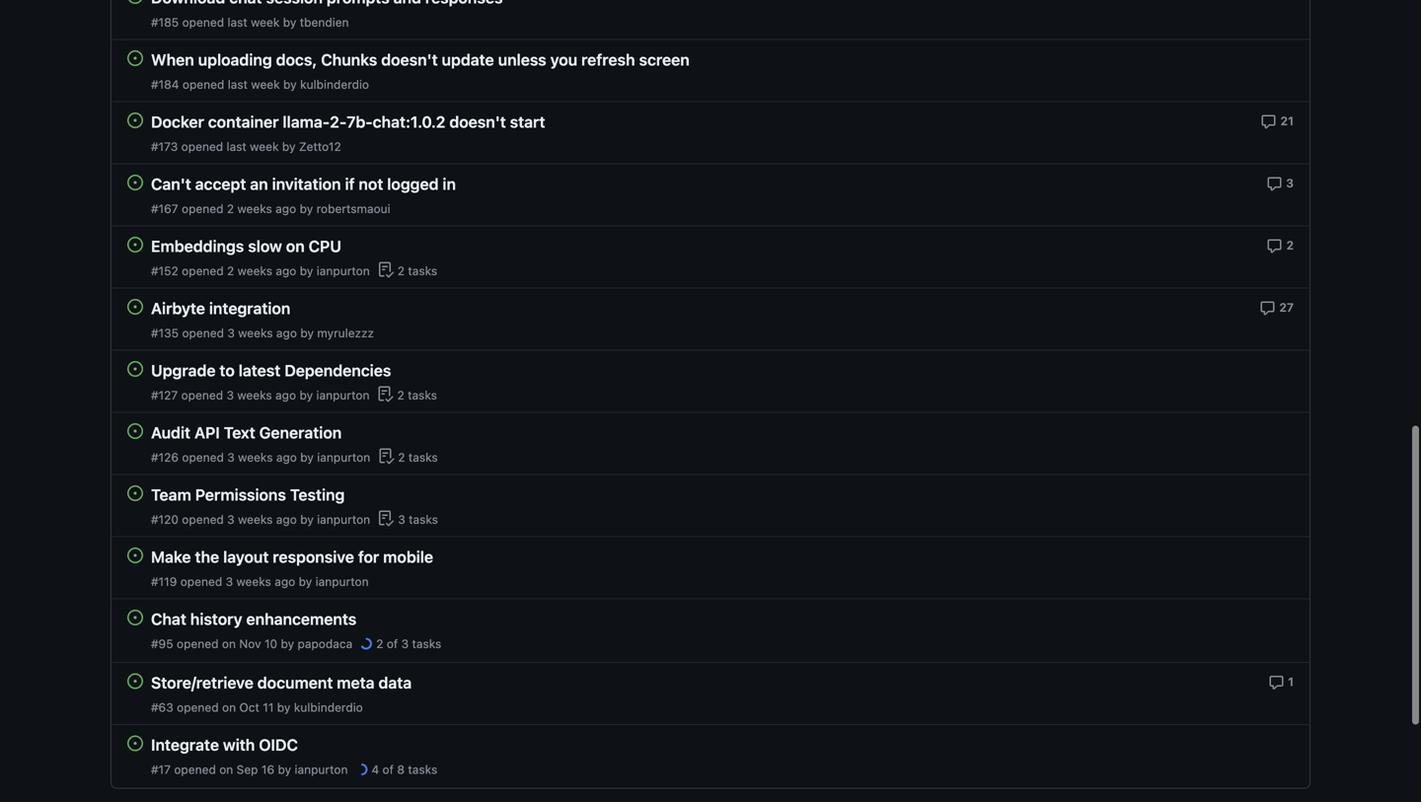 Task type: locate. For each thing, give the bounding box(es) containing it.
7b-
[[347, 113, 373, 131]]

chat history enhancements
[[151, 610, 357, 629]]

last down container
[[227, 140, 247, 153]]

open issue element for integrate with oidc
[[127, 735, 143, 752]]

doesn't inside when uploading docs, chunks doesn't update unless you refresh screen #184             opened last week by kulbinderdio
[[381, 50, 438, 69]]

3 down 'layout'
[[226, 575, 233, 589]]

checklist image down robertsmaoui
[[378, 262, 394, 278]]

3 tasks
[[398, 513, 438, 527]]

1 vertical spatial 2 tasks
[[397, 388, 437, 402]]

comment image inside 3 link
[[1267, 176, 1283, 192]]

0 vertical spatial kulbinderdio link
[[300, 77, 369, 91]]

by
[[283, 15, 296, 29], [283, 77, 297, 91], [282, 140, 296, 153], [300, 202, 313, 216], [300, 264, 313, 278], [300, 326, 314, 340], [300, 388, 313, 402], [300, 451, 314, 464], [300, 513, 314, 527], [299, 575, 312, 589], [281, 637, 294, 651], [277, 701, 291, 715], [278, 763, 291, 777]]

zetto12 link
[[299, 140, 341, 153]]

by inside make the layout responsive for mobile #119             opened 3 weeks ago by ianpurton
[[299, 575, 312, 589]]

of for chat history enhancements
[[387, 637, 398, 651]]

tasks for audit api text generation
[[409, 451, 438, 464]]

ianpurton for team permissions testing
[[317, 513, 370, 527]]

ianpurton link down the oidc
[[295, 763, 348, 777]]

1 open issue image from the top
[[127, 237, 143, 253]]

0 vertical spatial 2 tasks
[[398, 264, 437, 278]]

on left oct on the left bottom of page
[[222, 701, 236, 715]]

2 open issue element from the top
[[127, 50, 143, 66]]

comment image up 2 "link"
[[1267, 176, 1283, 192]]

sep
[[237, 763, 258, 777]]

1 vertical spatial week
[[251, 77, 280, 91]]

unless
[[498, 50, 547, 69]]

ianpurton down dependencies
[[316, 388, 370, 402]]

#95             opened on nov 10 by papodaca
[[151, 637, 353, 651]]

1 vertical spatial kulbinderdio link
[[294, 701, 363, 715]]

4 open issue image from the top
[[127, 175, 143, 190]]

ianpurton down cpu
[[317, 264, 370, 278]]

last inside docker container llama-2-7b-chat:1.0.2 doesn't start #173             opened last week by zetto12
[[227, 140, 247, 153]]

1 checklist image from the top
[[378, 262, 394, 278]]

ianpurton link
[[317, 264, 370, 278], [316, 388, 370, 402], [317, 451, 370, 464], [317, 513, 370, 527], [315, 575, 369, 589], [295, 763, 348, 777]]

of up the data
[[387, 637, 398, 651]]

kulbinderdio link down chunks
[[300, 77, 369, 91]]

1 vertical spatial kulbinderdio
[[294, 701, 363, 715]]

2 open issue image from the top
[[127, 50, 143, 66]]

comment image inside 21 "link"
[[1261, 114, 1277, 130]]

0 horizontal spatial doesn't
[[381, 50, 438, 69]]

kulbinderdio link down meta
[[294, 701, 363, 715]]

21
[[1281, 114, 1294, 128]]

opened
[[182, 15, 224, 29], [182, 77, 224, 91], [181, 140, 223, 153], [182, 202, 224, 216], [182, 264, 224, 278], [182, 326, 224, 340], [181, 388, 223, 402], [182, 451, 224, 464], [182, 513, 224, 527], [180, 575, 222, 589], [177, 637, 219, 651], [177, 701, 219, 715], [174, 763, 216, 777]]

on for sep
[[219, 763, 233, 777]]

open issue image for chat history enhancements
[[127, 610, 143, 626]]

opened down store/retrieve
[[177, 701, 219, 715]]

opened right '#185'
[[182, 15, 224, 29]]

of left the 8
[[383, 763, 394, 777]]

3 up the data
[[401, 637, 409, 651]]

#152
[[151, 264, 178, 278]]

chunks
[[321, 50, 377, 69]]

kulbinderdio link
[[300, 77, 369, 91], [294, 701, 363, 715]]

opened inside when uploading docs, chunks doesn't update unless you refresh screen #184             opened last week by kulbinderdio
[[182, 77, 224, 91]]

oct
[[239, 701, 259, 715]]

comment image left 21
[[1261, 114, 1277, 130]]

16
[[261, 763, 274, 777]]

ago down generation
[[276, 451, 297, 464]]

by down 'testing'
[[300, 513, 314, 527]]

2 link
[[1267, 236, 1294, 254]]

llama-
[[283, 113, 330, 131]]

27 link
[[1260, 299, 1294, 316]]

0 vertical spatial of
[[387, 637, 398, 651]]

0 vertical spatial checklist image
[[378, 262, 394, 278]]

open issue image for can't accept an invitation if not logged in
[[127, 175, 143, 190]]

3 inside 'airbyte integration #135             opened 3 weeks ago by myrulezzz'
[[227, 326, 235, 340]]

airbyte
[[151, 299, 205, 318]]

papodaca
[[298, 637, 353, 651]]

kulbinderdio down chunks
[[300, 77, 369, 91]]

opened down accept
[[182, 202, 224, 216]]

1 horizontal spatial doesn't
[[449, 113, 506, 131]]

weeks down latest
[[237, 388, 272, 402]]

1 vertical spatial doesn't
[[449, 113, 506, 131]]

ianpurton for audit api text generation
[[317, 451, 370, 464]]

opened down the airbyte integration link
[[182, 326, 224, 340]]

open issue image for audit api text generation
[[127, 423, 143, 439]]

open issue image left embeddings at the top left of page
[[127, 237, 143, 253]]

of
[[387, 637, 398, 651], [383, 763, 394, 777]]

kulbinderdio link for docs,
[[300, 77, 369, 91]]

opened down upgrade
[[181, 388, 223, 402]]

checklist image down dependencies
[[378, 449, 394, 464]]

2 vertical spatial 2 tasks
[[398, 451, 438, 464]]

0 vertical spatial checklist image
[[378, 449, 394, 464]]

1 vertical spatial last
[[228, 77, 248, 91]]

7 open issue image from the top
[[127, 548, 143, 564]]

last inside when uploading docs, chunks doesn't update unless you refresh screen #184             opened last week by kulbinderdio
[[228, 77, 248, 91]]

open issue image left store/retrieve
[[127, 674, 143, 689]]

kulbinderdio down meta
[[294, 701, 363, 715]]

weeks down integration
[[238, 326, 273, 340]]

ago down make the layout responsive for mobile link
[[275, 575, 295, 589]]

open issue element for team permissions testing
[[127, 485, 143, 501]]

#135
[[151, 326, 179, 340]]

doesn't left start
[[449, 113, 506, 131]]

2-
[[330, 113, 347, 131]]

embeddings slow on cpu
[[151, 237, 342, 256]]

by right 11
[[277, 701, 291, 715]]

11 open issue element from the top
[[127, 609, 143, 626]]

week up uploading
[[251, 15, 280, 29]]

8 open issue element from the top
[[127, 423, 143, 439]]

not
[[359, 175, 383, 193]]

by down invitation
[[300, 202, 313, 216]]

on for cpu
[[286, 237, 305, 256]]

13 open issue element from the top
[[127, 735, 143, 752]]

open issue element for when uploading docs, chunks doesn't update unless you refresh screen
[[127, 50, 143, 66]]

checklist image left 3 tasks
[[378, 511, 394, 527]]

last down uploading
[[228, 77, 248, 91]]

6 open issue image from the top
[[127, 486, 143, 501]]

upgrade to latest dependencies link
[[151, 361, 391, 380]]

3 open issue image from the top
[[127, 423, 143, 439]]

by inside docker container llama-2-7b-chat:1.0.2 doesn't start #173             opened last week by zetto12
[[282, 140, 296, 153]]

ianpurton link for team permissions testing
[[317, 513, 370, 527]]

#152             opened 2 weeks ago by ianpurton
[[151, 264, 370, 278]]

2 open issue image from the top
[[127, 299, 143, 315]]

2 of 3 tasks
[[376, 637, 442, 651]]

last up uploading
[[227, 15, 247, 29]]

open issue image left airbyte
[[127, 299, 143, 315]]

3 down permissions
[[227, 513, 235, 527]]

opened up the
[[182, 513, 224, 527]]

opened down "integrate"
[[174, 763, 216, 777]]

when uploading docs, chunks doesn't update unless you refresh screen link
[[151, 50, 690, 69]]

of for integrate with oidc
[[383, 763, 394, 777]]

#95
[[151, 637, 173, 651]]

checklist image for team permissions testing
[[378, 511, 394, 527]]

12 open issue element from the top
[[127, 673, 143, 689]]

ianpurton link down cpu
[[317, 264, 370, 278]]

layout
[[223, 548, 269, 567]]

opened down embeddings at the top left of page
[[182, 264, 224, 278]]

make the layout responsive for mobile #119             opened 3 weeks ago by ianpurton
[[151, 548, 433, 589]]

comment image inside 1 link
[[1269, 675, 1284, 691]]

on left cpu
[[286, 237, 305, 256]]

ianpurton link for embeddings slow on cpu
[[317, 264, 370, 278]]

open issue image
[[127, 237, 143, 253], [127, 299, 143, 315], [127, 423, 143, 439], [127, 610, 143, 626], [127, 674, 143, 689]]

3 up mobile
[[398, 513, 405, 527]]

last
[[227, 15, 247, 29], [228, 77, 248, 91], [227, 140, 247, 153]]

opened inside can't accept an invitation if not logged in #167             opened 2 weeks ago by robertsmaoui
[[182, 202, 224, 216]]

1 checklist image from the top
[[378, 449, 394, 464]]

2 tasks
[[398, 264, 437, 278], [397, 388, 437, 402], [398, 451, 438, 464]]

opened down the
[[180, 575, 222, 589]]

ianpurton
[[317, 264, 370, 278], [316, 388, 370, 402], [317, 451, 370, 464], [317, 513, 370, 527], [315, 575, 369, 589], [295, 763, 348, 777]]

doesn't left update
[[381, 50, 438, 69]]

open issue image for embeddings slow on cpu
[[127, 237, 143, 253]]

ianpurton link down 'testing'
[[317, 513, 370, 527]]

doesn't
[[381, 50, 438, 69], [449, 113, 506, 131]]

2 checklist image from the top
[[378, 511, 394, 527]]

ago inside 'airbyte integration #135             opened 3 weeks ago by myrulezzz'
[[276, 326, 297, 340]]

integrate
[[151, 736, 219, 755]]

open issue image for team permissions testing
[[127, 486, 143, 501]]

3 open issue element from the top
[[127, 112, 143, 128]]

checklist image for embeddings slow on cpu
[[378, 262, 394, 278]]

ianpurton down 'testing'
[[317, 513, 370, 527]]

1 vertical spatial checklist image
[[377, 386, 393, 402]]

by left myrulezzz
[[300, 326, 314, 340]]

integrate with oidc link
[[151, 736, 298, 755]]

by down responsive
[[299, 575, 312, 589]]

7 open issue element from the top
[[127, 361, 143, 377]]

ianpurton link for integrate with oidc
[[295, 763, 348, 777]]

checklist image down dependencies
[[377, 386, 393, 402]]

tasks for upgrade to latest dependencies
[[408, 388, 437, 402]]

comment image left 1
[[1269, 675, 1284, 691]]

weeks inside 'airbyte integration #135             opened 3 weeks ago by myrulezzz'
[[238, 326, 273, 340]]

2
[[227, 202, 234, 216], [1287, 238, 1294, 252], [227, 264, 234, 278], [398, 264, 405, 278], [397, 388, 404, 402], [398, 451, 405, 464], [376, 637, 383, 651]]

#126             opened 3 weeks ago by ianpurton
[[151, 451, 370, 464]]

5 open issue image from the top
[[127, 674, 143, 689]]

1 vertical spatial checklist image
[[378, 511, 394, 527]]

checklist image
[[378, 449, 394, 464], [378, 511, 394, 527]]

#185             opened last week by tbendien
[[151, 15, 349, 29]]

2 vertical spatial week
[[250, 140, 279, 153]]

opened right #184
[[182, 77, 224, 91]]

open issue element for make the layout responsive for mobile
[[127, 547, 143, 564]]

comment image inside 2 "link"
[[1267, 238, 1283, 254]]

ago inside can't accept an invitation if not logged in #167             opened 2 weeks ago by robertsmaoui
[[276, 202, 296, 216]]

3 down the airbyte integration link
[[227, 326, 235, 340]]

4 open issue image from the top
[[127, 610, 143, 626]]

accept
[[195, 175, 246, 193]]

6 open issue element from the top
[[127, 299, 143, 315]]

if
[[345, 175, 355, 193]]

start
[[510, 113, 545, 131]]

checklist image
[[378, 262, 394, 278], [377, 386, 393, 402]]

upgrade to latest dependencies
[[151, 361, 391, 380]]

weeks down team permissions testing
[[238, 513, 273, 527]]

open issue element
[[127, 0, 143, 4], [127, 50, 143, 66], [127, 112, 143, 128], [127, 174, 143, 190], [127, 236, 143, 253], [127, 299, 143, 315], [127, 361, 143, 377], [127, 423, 143, 439], [127, 485, 143, 501], [127, 547, 143, 564], [127, 609, 143, 626], [127, 673, 143, 689], [127, 735, 143, 752]]

open issue image for upgrade to latest dependencies
[[127, 361, 143, 377]]

1 vertical spatial of
[[383, 763, 394, 777]]

checklist image for upgrade to latest dependencies
[[377, 386, 393, 402]]

on left nov
[[222, 637, 236, 651]]

0 vertical spatial doesn't
[[381, 50, 438, 69]]

ianpurton down the oidc
[[295, 763, 348, 777]]

myrulezzz link
[[317, 326, 374, 340]]

open issue element for can't accept an invitation if not logged in
[[127, 174, 143, 190]]

on left sep
[[219, 763, 233, 777]]

open issue element for embeddings slow on cpu
[[127, 236, 143, 253]]

by down llama-
[[282, 140, 296, 153]]

week down container
[[250, 140, 279, 153]]

weeks down 'layout'
[[236, 575, 271, 589]]

weeks inside can't accept an invitation if not logged in #167             opened 2 weeks ago by robertsmaoui
[[237, 202, 272, 216]]

2 vertical spatial last
[[227, 140, 247, 153]]

papodaca link
[[298, 637, 353, 651]]

2 inside can't accept an invitation if not logged in #167             opened 2 weeks ago by robertsmaoui
[[227, 202, 234, 216]]

embeddings
[[151, 237, 244, 256]]

11
[[263, 701, 274, 715]]

open issue image
[[127, 0, 143, 4], [127, 50, 143, 66], [127, 113, 143, 128], [127, 175, 143, 190], [127, 361, 143, 377], [127, 486, 143, 501], [127, 548, 143, 564], [127, 736, 143, 752]]

opened down docker
[[181, 140, 223, 153]]

by down generation
[[300, 451, 314, 464]]

by down docs,
[[283, 77, 297, 91]]

open issue image for store/retrieve document meta data
[[127, 674, 143, 689]]

comment image for by
[[1260, 300, 1276, 316]]

ianpurton down for
[[315, 575, 369, 589]]

#185
[[151, 15, 179, 29]]

week down uploading
[[251, 77, 280, 91]]

ianpurton link up 'testing'
[[317, 451, 370, 464]]

#126
[[151, 451, 179, 464]]

the
[[195, 548, 219, 567]]

5 open issue image from the top
[[127, 361, 143, 377]]

opened down api
[[182, 451, 224, 464]]

ago down can't accept an invitation if not logged in link
[[276, 202, 296, 216]]

comment image left 27
[[1260, 300, 1276, 316]]

week
[[251, 15, 280, 29], [251, 77, 280, 91], [250, 140, 279, 153]]

kulbinderdio link for meta
[[294, 701, 363, 715]]

comment image inside 27 link
[[1260, 300, 1276, 316]]

10 open issue element from the top
[[127, 547, 143, 564]]

comment image
[[1261, 114, 1277, 130], [1267, 176, 1283, 192], [1267, 238, 1283, 254], [1260, 300, 1276, 316], [1269, 675, 1284, 691]]

ago up 'upgrade to latest dependencies' link
[[276, 326, 297, 340]]

ianpurton up 'testing'
[[317, 451, 370, 464]]

1 open issue image from the top
[[127, 0, 143, 4]]

4 open issue element from the top
[[127, 174, 143, 190]]

by inside store/retrieve document meta data #63             opened on oct 11 by kulbinderdio
[[277, 701, 291, 715]]

myrulezzz
[[317, 326, 374, 340]]

ago down the slow
[[276, 264, 296, 278]]

enhancements
[[246, 610, 357, 629]]

comment image up 27 link
[[1267, 238, 1283, 254]]

9 open issue element from the top
[[127, 485, 143, 501]]

0 vertical spatial kulbinderdio
[[300, 77, 369, 91]]

5 open issue element from the top
[[127, 236, 143, 253]]

2 checklist image from the top
[[377, 386, 393, 402]]

8 open issue image from the top
[[127, 736, 143, 752]]

open issue image left audit
[[127, 423, 143, 439]]

weeks down an
[[237, 202, 272, 216]]

3
[[1286, 176, 1294, 190], [227, 326, 235, 340], [226, 388, 234, 402], [227, 451, 235, 464], [227, 513, 235, 527], [398, 513, 405, 527], [226, 575, 233, 589], [401, 637, 409, 651]]

3 open issue image from the top
[[127, 113, 143, 128]]

#17
[[151, 763, 171, 777]]

ianpurton link down dependencies
[[316, 388, 370, 402]]

with
[[223, 736, 255, 755]]

open issue image left chat
[[127, 610, 143, 626]]



Task type: vqa. For each thing, say whether or not it's contained in the screenshot.
community inside Discussions Discussions Is The Space For Your Community To Have Conversations,               Ask Questions And Post Answers Without Opening Issues.
no



Task type: describe. For each thing, give the bounding box(es) containing it.
integrate with oidc
[[151, 736, 298, 755]]

3 down to
[[226, 388, 234, 402]]

opened inside store/retrieve document meta data #63             opened on oct 11 by kulbinderdio
[[177, 701, 219, 715]]

opened inside docker container llama-2-7b-chat:1.0.2 doesn't start #173             opened last week by zetto12
[[181, 140, 223, 153]]

#167
[[151, 202, 178, 216]]

team permissions testing
[[151, 486, 345, 504]]

history
[[190, 610, 242, 629]]

by down cpu
[[300, 264, 313, 278]]

docker
[[151, 113, 204, 131]]

generation
[[259, 423, 342, 442]]

ianpurton inside make the layout responsive for mobile #119             opened 3 weeks ago by ianpurton
[[315, 575, 369, 589]]

4 of 8 tasks
[[372, 763, 437, 777]]

2 inside "link"
[[1287, 238, 1294, 252]]

by right 16
[[278, 763, 291, 777]]

store/retrieve document meta data link
[[151, 674, 412, 692]]

in
[[443, 175, 456, 193]]

team
[[151, 486, 191, 504]]

21 link
[[1261, 112, 1294, 130]]

0 vertical spatial week
[[251, 15, 280, 29]]

upgrade
[[151, 361, 216, 380]]

integration
[[209, 299, 291, 318]]

ianpurton for embeddings slow on cpu
[[317, 264, 370, 278]]

open issue image for airbyte integration
[[127, 299, 143, 315]]

container
[[208, 113, 279, 131]]

data
[[379, 674, 412, 692]]

on inside store/retrieve document meta data #63             opened on oct 11 by kulbinderdio
[[222, 701, 236, 715]]

audit
[[151, 423, 191, 442]]

store/retrieve document meta data #63             opened on oct 11 by kulbinderdio
[[151, 674, 412, 715]]

#63
[[151, 701, 173, 715]]

0 vertical spatial last
[[227, 15, 247, 29]]

open issue element for upgrade to latest dependencies
[[127, 361, 143, 377]]

10
[[264, 637, 277, 651]]

3 down the text
[[227, 451, 235, 464]]

can't accept an invitation if not logged in link
[[151, 175, 456, 193]]

oidc
[[259, 736, 298, 755]]

document
[[257, 674, 333, 692]]

chat history enhancements link
[[151, 610, 357, 629]]

for
[[358, 548, 379, 567]]

audit api text generation link
[[151, 423, 342, 442]]

text
[[224, 423, 255, 442]]

docker container llama-2-7b-chat:1.0.2 doesn't start link
[[151, 113, 545, 131]]

#173
[[151, 140, 178, 153]]

comment image for start
[[1261, 114, 1277, 130]]

permissions
[[195, 486, 286, 504]]

1 link
[[1269, 673, 1294, 691]]

store/retrieve
[[151, 674, 254, 692]]

by inside when uploading docs, chunks doesn't update unless you refresh screen #184             opened last week by kulbinderdio
[[283, 77, 297, 91]]

week inside when uploading docs, chunks doesn't update unless you refresh screen #184             opened last week by kulbinderdio
[[251, 77, 280, 91]]

robertsmaoui
[[316, 202, 391, 216]]

ianpurton for integrate with oidc
[[295, 763, 348, 777]]

1 open issue element from the top
[[127, 0, 143, 4]]

on for nov
[[222, 637, 236, 651]]

weeks down embeddings slow on cpu
[[238, 264, 272, 278]]

doesn't inside docker container llama-2-7b-chat:1.0.2 doesn't start #173             opened last week by zetto12
[[449, 113, 506, 131]]

mobile
[[383, 548, 433, 567]]

by up generation
[[300, 388, 313, 402]]

testing
[[290, 486, 345, 504]]

ago down 'upgrade to latest dependencies' link
[[275, 388, 296, 402]]

open issue element for airbyte integration
[[127, 299, 143, 315]]

open issue element for audit api text generation
[[127, 423, 143, 439]]

weeks down audit api text generation
[[238, 451, 273, 464]]

4
[[372, 763, 379, 777]]

ianpurton for upgrade to latest dependencies
[[316, 388, 370, 402]]

refresh
[[581, 50, 635, 69]]

weeks inside make the layout responsive for mobile #119             opened 3 weeks ago by ianpurton
[[236, 575, 271, 589]]

dependencies
[[284, 361, 391, 380]]

#127
[[151, 388, 178, 402]]

responsive
[[273, 548, 354, 567]]

8
[[397, 763, 405, 777]]

invitation
[[272, 175, 341, 193]]

logged
[[387, 175, 439, 193]]

tasks for team permissions testing
[[409, 513, 438, 527]]

when
[[151, 50, 194, 69]]

make the layout responsive for mobile link
[[151, 548, 433, 567]]

comment image for in
[[1267, 176, 1283, 192]]

an
[[250, 175, 268, 193]]

make
[[151, 548, 191, 567]]

can't
[[151, 175, 191, 193]]

embeddings slow on cpu link
[[151, 237, 342, 256]]

1
[[1288, 675, 1294, 689]]

docs,
[[276, 50, 317, 69]]

open issue image for integrate with oidc
[[127, 736, 143, 752]]

by inside can't accept an invitation if not logged in #167             opened 2 weeks ago by robertsmaoui
[[300, 202, 313, 216]]

week inside docker container llama-2-7b-chat:1.0.2 doesn't start #173             opened last week by zetto12
[[250, 140, 279, 153]]

open issue element for chat history enhancements
[[127, 609, 143, 626]]

slow
[[248, 237, 282, 256]]

ago inside make the layout responsive for mobile #119             opened 3 weeks ago by ianpurton
[[275, 575, 295, 589]]

#127             opened 3 weeks ago by ianpurton
[[151, 388, 370, 402]]

#17             opened on sep 16 by ianpurton
[[151, 763, 348, 777]]

2 tasks for dependencies
[[397, 388, 437, 402]]

open issue element for store/retrieve document meta data
[[127, 673, 143, 689]]

3 inside make the layout responsive for mobile #119             opened 3 weeks ago by ianpurton
[[226, 575, 233, 589]]

opened inside make the layout responsive for mobile #119             opened 3 weeks ago by ianpurton
[[180, 575, 222, 589]]

tasks for embeddings slow on cpu
[[408, 264, 437, 278]]

kulbinderdio inside store/retrieve document meta data #63             opened on oct 11 by kulbinderdio
[[294, 701, 363, 715]]

airbyte integration #135             opened 3 weeks ago by myrulezzz
[[151, 299, 374, 340]]

cpu
[[309, 237, 342, 256]]

2 tasks for cpu
[[398, 264, 437, 278]]

#184
[[151, 77, 179, 91]]

open issue image for make the layout responsive for mobile
[[127, 548, 143, 564]]

by right 10 in the bottom left of the page
[[281, 637, 294, 651]]

kulbinderdio inside when uploading docs, chunks doesn't update unless you refresh screen #184             opened last week by kulbinderdio
[[300, 77, 369, 91]]

open issue image for docker container llama-2-7b-chat:1.0.2 doesn't start
[[127, 113, 143, 128]]

#120             opened 3 weeks ago by ianpurton
[[151, 513, 370, 527]]

3 down 21
[[1286, 176, 1294, 190]]

3 link
[[1267, 174, 1294, 192]]

open issue image for when uploading docs, chunks doesn't update unless you refresh screen
[[127, 50, 143, 66]]

ianpurton link down for
[[315, 575, 369, 589]]

meta
[[337, 674, 375, 692]]

you
[[550, 50, 578, 69]]

chat:1.0.2
[[373, 113, 446, 131]]

to
[[220, 361, 235, 380]]

can't accept an invitation if not logged in #167             opened 2 weeks ago by robertsmaoui
[[151, 175, 456, 216]]

airbyte integration link
[[151, 299, 291, 318]]

screen
[[639, 50, 690, 69]]

when uploading docs, chunks doesn't update unless you refresh screen #184             opened last week by kulbinderdio
[[151, 50, 690, 91]]

#119
[[151, 575, 177, 589]]

team permissions testing link
[[151, 486, 345, 504]]

opened down history
[[177, 637, 219, 651]]

latest
[[239, 361, 281, 380]]

ianpurton link for audit api text generation
[[317, 451, 370, 464]]

ianpurton link for upgrade to latest dependencies
[[316, 388, 370, 402]]

comment image for oct
[[1269, 675, 1284, 691]]

api
[[194, 423, 220, 442]]

uploading
[[198, 50, 272, 69]]

by inside 'airbyte integration #135             opened 3 weeks ago by myrulezzz'
[[300, 326, 314, 340]]

opened inside 'airbyte integration #135             opened 3 weeks ago by myrulezzz'
[[182, 326, 224, 340]]

by left the tbendien
[[283, 15, 296, 29]]

chat
[[151, 610, 186, 629]]

ago up make the layout responsive for mobile link
[[276, 513, 297, 527]]

27
[[1280, 301, 1294, 314]]

checklist image for audit api text generation
[[378, 449, 394, 464]]

update
[[442, 50, 494, 69]]

2 tasks for generation
[[398, 451, 438, 464]]

open issue element for docker container llama-2-7b-chat:1.0.2 doesn't start
[[127, 112, 143, 128]]

#120
[[151, 513, 179, 527]]



